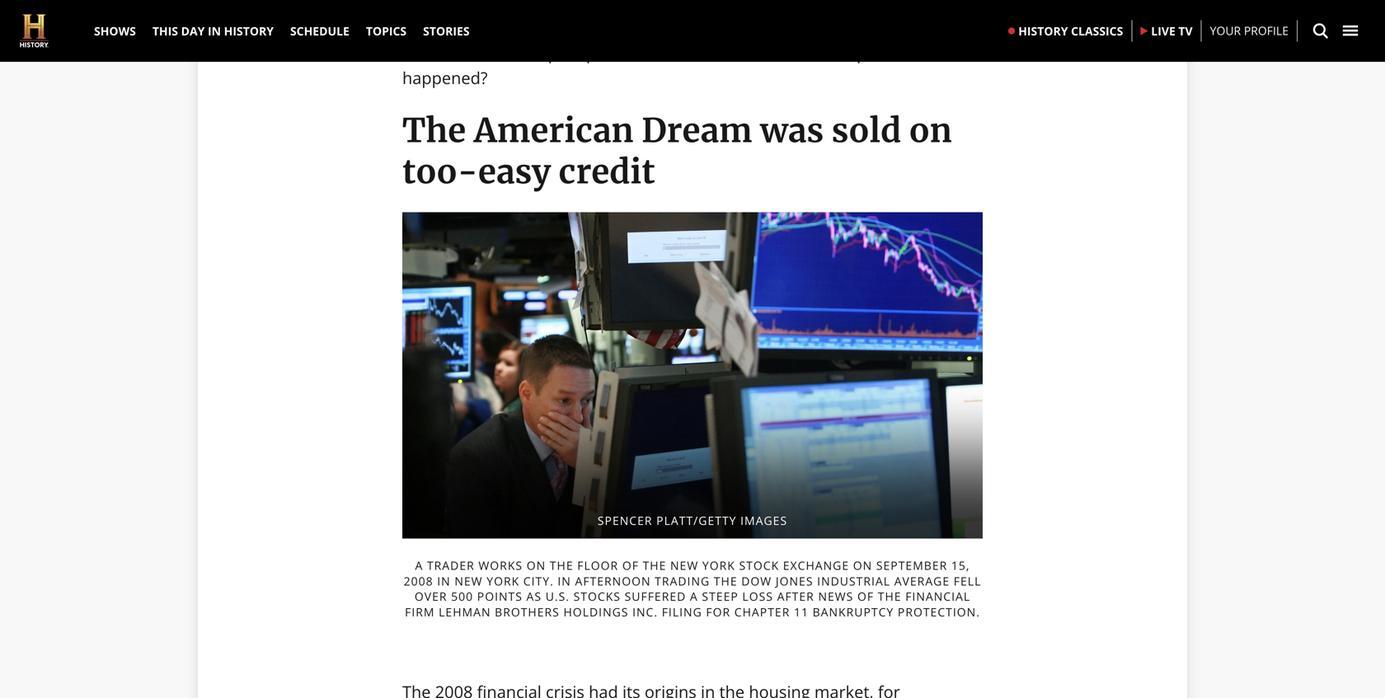 Task type: vqa. For each thing, say whether or not it's contained in the screenshot.
District
no



Task type: describe. For each thing, give the bounding box(es) containing it.
1 horizontal spatial on
[[854, 558, 873, 574]]

in inside a trader works on the floor of the new york stock exchange on september 15, 2008 in new york city. in afternoon trading the dow jones industrial average fell over 500 points as u.s. stocks suffered a steep loss after news of the financial firm lehman brothers holdings inc. filing for chapter 11 bankruptcy protection.
[[558, 574, 572, 589]]

economic
[[743, 42, 818, 64]]

open menu image
[[1343, 23, 1360, 39]]

dream
[[642, 110, 753, 151]]

tv
[[1179, 23, 1193, 39]]

interdependent
[[776, 17, 896, 40]]

fell
[[954, 574, 982, 589]]

loss
[[743, 589, 774, 605]]

0 horizontal spatial on
[[527, 558, 546, 574]]

suffered
[[625, 589, 687, 605]]

the
[[403, 110, 466, 151]]

trader
[[427, 558, 475, 574]]

happened?
[[403, 66, 488, 89]]

globally
[[713, 17, 772, 40]]

a
[[415, 558, 423, 574]]

shows
[[94, 23, 136, 39]]

2008
[[404, 574, 434, 589]]

2 horizontal spatial a
[[699, 17, 708, 40]]

industrial
[[818, 574, 891, 589]]

live tv link
[[1133, 8, 1202, 54]]

works
[[479, 558, 523, 574]]

protection.
[[898, 605, 981, 620]]

0 vertical spatial in
[[208, 23, 221, 39]]

classics
[[1072, 23, 1124, 39]]

and
[[403, 17, 433, 40]]

15,
[[952, 558, 971, 574]]

and because that system had become a globally interdependent one, the u.s. financial crisis precipitated a worldwide economic collapse. so…what happened?
[[403, 17, 964, 89]]

your profile
[[1211, 23, 1289, 38]]

0 horizontal spatial york
[[487, 574, 520, 589]]

average
[[895, 574, 950, 589]]

schedule
[[290, 23, 350, 39]]

spencer
[[598, 513, 653, 529]]

the down september
[[878, 589, 902, 605]]

was
[[761, 110, 824, 151]]

brothers
[[495, 605, 560, 620]]

american
[[474, 110, 634, 151]]

financial inside and because that system had become a globally interdependent one, the u.s. financial crisis precipitated a worldwide economic collapse. so…what happened?
[[437, 42, 501, 64]]

city.
[[524, 574, 554, 589]]

had
[[600, 17, 629, 40]]

chapter
[[735, 605, 791, 620]]

exchange
[[784, 558, 850, 574]]

points
[[477, 589, 523, 605]]

stories link
[[415, 0, 478, 62]]

0 horizontal spatial new
[[455, 574, 483, 589]]

news
[[819, 589, 854, 605]]

your
[[1211, 23, 1242, 38]]

1 vertical spatial a
[[645, 42, 655, 64]]

profile
[[1245, 23, 1289, 38]]

bankruptcy
[[813, 605, 894, 620]]

for
[[706, 605, 731, 620]]

in
[[437, 574, 451, 589]]



Task type: locate. For each thing, give the bounding box(es) containing it.
financial
[[437, 42, 501, 64], [906, 589, 971, 605]]

of
[[623, 558, 639, 574], [858, 589, 875, 605]]

dow
[[742, 574, 772, 589]]

collapse. so…what
[[822, 42, 963, 64]]

crisis
[[505, 42, 544, 64]]

the
[[938, 17, 964, 40], [550, 558, 574, 574], [643, 558, 667, 574], [714, 574, 738, 589], [878, 589, 902, 605]]

a up worldwide
[[699, 17, 708, 40]]

u.s.
[[403, 42, 432, 64], [546, 589, 570, 605]]

in right city.
[[558, 574, 572, 589]]

0 horizontal spatial financial
[[437, 42, 501, 64]]

this
[[152, 23, 178, 39]]

live
[[1152, 23, 1176, 39]]

topics
[[366, 23, 407, 39]]

1 horizontal spatial york
[[703, 558, 736, 574]]

1 vertical spatial u.s.
[[546, 589, 570, 605]]

new right in
[[455, 574, 483, 589]]

0 horizontal spatial in
[[208, 23, 221, 39]]

that
[[505, 17, 537, 40]]

on inside the american dream was sold on too-easy credit
[[910, 110, 953, 151]]

the right the one,
[[938, 17, 964, 40]]

system
[[541, 17, 595, 40]]

jones
[[776, 574, 814, 589]]

topics link
[[358, 0, 415, 62]]

1 horizontal spatial in
[[558, 574, 572, 589]]

0 horizontal spatial u.s.
[[403, 42, 432, 64]]

11
[[794, 605, 809, 620]]

sold
[[832, 110, 902, 151]]

shows link
[[86, 0, 144, 62]]

the left dow
[[714, 574, 738, 589]]

precipitated
[[548, 42, 641, 64]]

over
[[415, 589, 448, 605]]

of right the news
[[858, 589, 875, 605]]

spencer platt/getty images
[[598, 513, 788, 529]]

the american dream was sold on too-easy credit
[[403, 110, 953, 193]]

lehman brothers image
[[403, 212, 983, 539]]

in
[[208, 23, 221, 39], [558, 574, 572, 589]]

live tv
[[1152, 23, 1193, 39]]

day
[[181, 23, 205, 39]]

inc.
[[633, 605, 658, 620]]

history left "classics"
[[1019, 23, 1069, 39]]

stock
[[740, 558, 780, 574]]

u.s. down and
[[403, 42, 432, 64]]

too-
[[403, 151, 478, 193]]

because
[[438, 17, 501, 40]]

schedule link
[[282, 0, 358, 62]]

york
[[703, 558, 736, 574], [487, 574, 520, 589]]

this day in history
[[152, 23, 274, 39]]

steep
[[702, 589, 739, 605]]

1 horizontal spatial history
[[1019, 23, 1069, 39]]

history classics
[[1019, 23, 1124, 39]]

the left floor
[[550, 558, 574, 574]]

become
[[633, 17, 695, 40]]

0 vertical spatial a
[[699, 17, 708, 40]]

1 horizontal spatial a
[[690, 589, 699, 605]]

u.s. right as
[[546, 589, 570, 605]]

0 horizontal spatial a
[[645, 42, 655, 64]]

history logo image
[[20, 14, 49, 47]]

u.s. inside a trader works on the floor of the new york stock exchange on september 15, 2008 in new york city. in afternoon trading the dow jones industrial average fell over 500 points as u.s. stocks suffered a steep loss after news of the financial firm lehman brothers holdings inc. filing for chapter 11 bankruptcy protection.
[[546, 589, 570, 605]]

holdings
[[564, 605, 629, 620]]

0 vertical spatial of
[[623, 558, 639, 574]]

this day in history link
[[144, 0, 282, 62]]

as
[[527, 589, 542, 605]]

after
[[778, 589, 815, 605]]

history classics link
[[1001, 8, 1132, 54]]

on up as
[[527, 558, 546, 574]]

one,
[[900, 17, 934, 40]]

0 vertical spatial u.s.
[[403, 42, 432, 64]]

500
[[451, 589, 474, 605]]

2 horizontal spatial on
[[910, 110, 953, 151]]

stocks
[[574, 589, 621, 605]]

financial down because
[[437, 42, 501, 64]]

lehman
[[439, 605, 491, 620]]

firm
[[405, 605, 435, 620]]

2 vertical spatial a
[[690, 589, 699, 605]]

financial inside a trader works on the floor of the new york stock exchange on september 15, 2008 in new york city. in afternoon trading the dow jones industrial average fell over 500 points as u.s. stocks suffered a steep loss after news of the financial firm lehman brothers holdings inc. filing for chapter 11 bankruptcy protection.
[[906, 589, 971, 605]]

filing
[[662, 605, 703, 620]]

of right floor
[[623, 558, 639, 574]]

on right sold
[[910, 110, 953, 151]]

september
[[877, 558, 948, 574]]

a down become at top
[[645, 42, 655, 64]]

history right the day
[[224, 23, 274, 39]]

a
[[699, 17, 708, 40], [645, 42, 655, 64], [690, 589, 699, 605]]

york up steep
[[703, 558, 736, 574]]

york left as
[[487, 574, 520, 589]]

1 vertical spatial financial
[[906, 589, 971, 605]]

floor
[[578, 558, 619, 574]]

history
[[1019, 23, 1069, 39], [224, 23, 274, 39]]

trading
[[655, 574, 710, 589]]

the inside and because that system had become a globally interdependent one, the u.s. financial crisis precipitated a worldwide economic collapse. so…what happened?
[[938, 17, 964, 40]]

new
[[671, 558, 699, 574], [455, 574, 483, 589]]

your profile link
[[1211, 22, 1289, 40]]

a left steep
[[690, 589, 699, 605]]

images
[[741, 513, 788, 529]]

afternoon
[[575, 574, 651, 589]]

1 horizontal spatial financial
[[906, 589, 971, 605]]

0 vertical spatial financial
[[437, 42, 501, 64]]

the up suffered
[[643, 558, 667, 574]]

0 horizontal spatial history
[[224, 23, 274, 39]]

easy
[[478, 151, 551, 193]]

1 vertical spatial in
[[558, 574, 572, 589]]

a inside a trader works on the floor of the new york stock exchange on september 15, 2008 in new york city. in afternoon trading the dow jones industrial average fell over 500 points as u.s. stocks suffered a steep loss after news of the financial firm lehman brothers holdings inc. filing for chapter 11 bankruptcy protection.
[[690, 589, 699, 605]]

on up the news
[[854, 558, 873, 574]]

platt/getty
[[657, 513, 737, 529]]

in right the day
[[208, 23, 221, 39]]

0 horizontal spatial of
[[623, 558, 639, 574]]

1 horizontal spatial of
[[858, 589, 875, 605]]

stories
[[423, 23, 470, 39]]

a trader works on the floor of the new york stock exchange on september 15, 2008 in new york city. in afternoon trading the dow jones industrial average fell over 500 points as u.s. stocks suffered a steep loss after news of the financial firm lehman brothers holdings inc. filing for chapter 11 bankruptcy protection.
[[404, 558, 982, 620]]

1 vertical spatial of
[[858, 589, 875, 605]]

worldwide
[[659, 42, 739, 64]]

credit
[[559, 151, 655, 193]]

u.s. inside and because that system had become a globally interdependent one, the u.s. financial crisis precipitated a worldwide economic collapse. so…what happened?
[[403, 42, 432, 64]]

financial down "15,"
[[906, 589, 971, 605]]

1 horizontal spatial u.s.
[[546, 589, 570, 605]]

new up suffered
[[671, 558, 699, 574]]

1 horizontal spatial new
[[671, 558, 699, 574]]

on
[[910, 110, 953, 151], [527, 558, 546, 574], [854, 558, 873, 574]]



